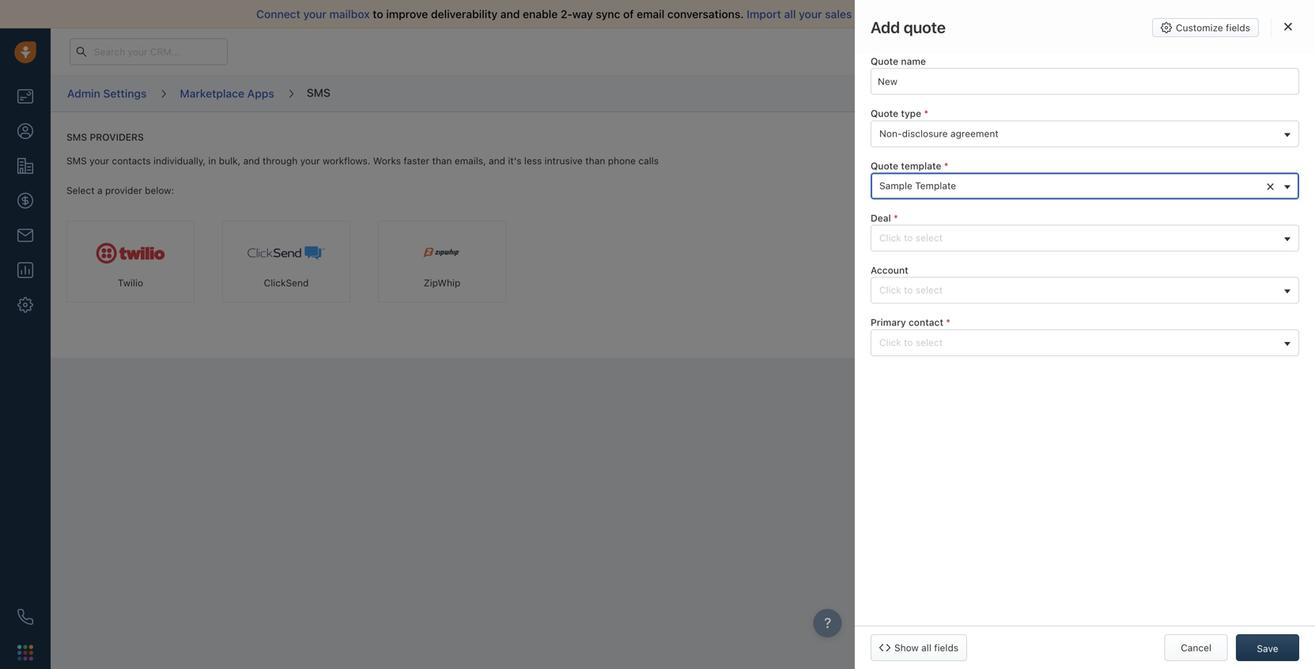 Task type: vqa. For each thing, say whether or not it's contained in the screenshot.
bottommost Quote
yes



Task type: locate. For each thing, give the bounding box(es) containing it.
how left configure
[[1016, 190, 1035, 201]]

explore
[[1025, 46, 1059, 57]]

0 vertical spatial click to select
[[879, 233, 943, 244]]

freshworks switcher image
[[17, 646, 33, 661]]

1 horizontal spatial in
[[954, 46, 961, 57]]

0 vertical spatial all
[[784, 8, 796, 21]]

how
[[1016, 170, 1035, 181], [1016, 190, 1035, 201]]

quote
[[871, 56, 898, 67], [871, 108, 898, 119], [871, 160, 898, 171]]

1 vertical spatial in
[[208, 156, 216, 167]]

add
[[871, 18, 900, 36]]

how to send sms messages on freshsales
[[1016, 170, 1206, 181]]

quote left name
[[871, 56, 898, 67]]

to left start
[[976, 8, 986, 21]]

ends
[[931, 46, 952, 57]]

sms up select
[[66, 156, 87, 167]]

type
[[901, 108, 921, 119]]

way
[[572, 8, 593, 21]]

1 click from the top
[[879, 233, 901, 244]]

quote for quote name
[[871, 56, 898, 67]]

select down template at the top
[[916, 233, 943, 244]]

than left phone
[[585, 156, 605, 167]]

primary contact *
[[871, 317, 951, 328]]

data
[[855, 8, 878, 21]]

template
[[915, 180, 956, 191]]

×
[[1266, 177, 1275, 194]]

deliverability
[[431, 8, 498, 21]]

intrusive
[[545, 156, 583, 167]]

1 vertical spatial fields
[[934, 643, 959, 654]]

and
[[500, 8, 520, 21], [243, 156, 260, 167], [489, 156, 505, 167]]

to down primary contact *
[[904, 337, 913, 348]]

you
[[896, 8, 915, 21]]

all right import
[[784, 8, 796, 21]]

fields inside button
[[934, 643, 959, 654]]

1 vertical spatial quote
[[871, 108, 898, 119]]

1 vertical spatial all
[[921, 643, 931, 654]]

click to select down primary contact *
[[879, 337, 943, 348]]

* up template at the top
[[944, 160, 949, 171]]

2 select from the top
[[916, 285, 943, 296]]

* right contact
[[946, 317, 951, 328]]

how left send
[[1016, 170, 1035, 181]]

fields right the show
[[934, 643, 959, 654]]

phone image
[[17, 610, 33, 626]]

sales left the data
[[825, 8, 852, 21]]

1 select from the top
[[916, 233, 943, 244]]

1 than from the left
[[432, 156, 452, 167]]

fields right the customize
[[1226, 22, 1250, 33]]

marketplace apps link
[[179, 81, 275, 106]]

admin settings link
[[66, 81, 147, 106]]

calls
[[638, 156, 659, 167]]

sales down the on at the right of page
[[1136, 190, 1159, 201]]

1 vertical spatial click
[[879, 285, 901, 296]]

2 quote from the top
[[871, 108, 898, 119]]

0 vertical spatial fields
[[1226, 22, 1250, 33]]

to left configure
[[1038, 190, 1047, 201]]

sales
[[825, 8, 852, 21], [1136, 190, 1159, 201]]

workflows.
[[323, 156, 370, 167]]

customize
[[1176, 22, 1223, 33]]

days
[[976, 46, 995, 57]]

quote up "non-"
[[871, 108, 898, 119]]

your left mailbox at the top left of the page
[[303, 8, 326, 21]]

0 horizontal spatial sales
[[825, 8, 852, 21]]

3 click to select button from the top
[[871, 330, 1299, 357]]

click down account
[[879, 285, 901, 296]]

1 horizontal spatial fields
[[1226, 22, 1250, 33]]

different
[[1095, 190, 1133, 201]]

click to select button for primary contact *
[[871, 330, 1299, 357]]

1 quote from the top
[[871, 56, 898, 67]]

sms
[[307, 86, 330, 99], [66, 132, 87, 143], [66, 156, 87, 167], [1074, 170, 1095, 181]]

2 how from the top
[[1016, 190, 1035, 201]]

your right import
[[799, 8, 822, 21]]

sms left providers
[[66, 132, 87, 143]]

0 horizontal spatial than
[[432, 156, 452, 167]]

click for deal
[[879, 233, 901, 244]]

explore plans link
[[1016, 42, 1095, 61]]

a
[[97, 185, 102, 196]]

2 vertical spatial click
[[879, 337, 901, 348]]

1 vertical spatial how
[[1016, 190, 1035, 201]]

0 vertical spatial quote
[[871, 56, 898, 67]]

click
[[879, 233, 901, 244], [879, 285, 901, 296], [879, 337, 901, 348]]

show all fields
[[894, 643, 959, 654]]

0 vertical spatial select
[[916, 233, 943, 244]]

click to select down 'deal *'
[[879, 233, 943, 244]]

0 vertical spatial in
[[954, 46, 961, 57]]

and left enable
[[500, 8, 520, 21]]

2-
[[561, 8, 572, 21]]

twilio link
[[66, 221, 195, 303]]

3 click to select from the top
[[879, 337, 943, 348]]

to
[[373, 8, 383, 21], [976, 8, 986, 21], [1038, 170, 1047, 181], [1038, 190, 1047, 201], [904, 233, 913, 244], [904, 285, 913, 296], [904, 337, 913, 348]]

than right faster
[[432, 156, 452, 167]]

all
[[784, 8, 796, 21], [921, 643, 931, 654]]

0 vertical spatial sales
[[825, 8, 852, 21]]

*
[[924, 108, 929, 119], [944, 160, 949, 171], [894, 213, 898, 224], [946, 317, 951, 328]]

2 vertical spatial quote
[[871, 160, 898, 171]]

0 horizontal spatial fields
[[934, 643, 959, 654]]

2 vertical spatial select
[[916, 337, 943, 348]]

so
[[881, 8, 893, 21]]

all right the show
[[921, 643, 931, 654]]

in left bulk,
[[208, 156, 216, 167]]

configure
[[1050, 190, 1092, 201]]

how for how to send sms messages on freshsales
[[1016, 170, 1035, 181]]

it's
[[508, 156, 522, 167]]

to up account
[[904, 233, 913, 244]]

click to select
[[879, 233, 943, 244], [879, 285, 943, 296], [879, 337, 943, 348]]

quote up sample
[[871, 160, 898, 171]]

to left send
[[1038, 170, 1047, 181]]

sample
[[879, 180, 912, 191]]

less
[[524, 156, 542, 167]]

click for primary
[[879, 337, 901, 348]]

faster
[[404, 156, 429, 167]]

freshsales up activities
[[1159, 170, 1206, 181]]

non-
[[879, 128, 902, 139]]

2 vertical spatial click to select button
[[871, 330, 1299, 357]]

how to configure different sales activities in freshsales link
[[1016, 190, 1262, 201]]

1 horizontal spatial sales
[[1136, 190, 1159, 201]]

* for type
[[924, 108, 929, 119]]

phone
[[608, 156, 636, 167]]

0 horizontal spatial freshsales
[[1159, 170, 1206, 181]]

and for bulk,
[[243, 156, 260, 167]]

0 vertical spatial click
[[879, 233, 901, 244]]

connect
[[256, 8, 300, 21]]

select down contact
[[916, 337, 943, 348]]

* right deal
[[894, 213, 898, 224]]

3 quote from the top
[[871, 160, 898, 171]]

3 select from the top
[[916, 337, 943, 348]]

select for *
[[916, 233, 943, 244]]

admin
[[67, 87, 100, 100]]

2 click from the top
[[879, 285, 901, 296]]

connect your mailbox link
[[256, 8, 373, 21]]

2 vertical spatial in
[[1204, 190, 1212, 201]]

improve
[[386, 8, 428, 21]]

show
[[894, 643, 919, 654]]

fields
[[1226, 22, 1250, 33], [934, 643, 959, 654]]

1 vertical spatial select
[[916, 285, 943, 296]]

1 horizontal spatial freshsales
[[1215, 190, 1262, 201]]

your right through
[[300, 156, 320, 167]]

sms right apps
[[307, 86, 330, 99]]

your
[[303, 8, 326, 21], [799, 8, 822, 21], [89, 156, 109, 167], [300, 156, 320, 167]]

1 vertical spatial freshsales
[[1215, 190, 1262, 201]]

contact
[[909, 317, 943, 328]]

in right activities
[[1204, 190, 1212, 201]]

1 click to select from the top
[[879, 233, 943, 244]]

1 horizontal spatial than
[[585, 156, 605, 167]]

add quote
[[871, 18, 946, 36]]

and for deliverability
[[500, 8, 520, 21]]

1 click to select button from the top
[[871, 225, 1299, 252]]

click down 'deal *'
[[879, 233, 901, 244]]

1 horizontal spatial all
[[921, 643, 931, 654]]

fields inside button
[[1226, 22, 1250, 33]]

emails,
[[455, 156, 486, 167]]

sms for sms
[[307, 86, 330, 99]]

clicksend link
[[222, 221, 350, 303]]

click to select down account
[[879, 285, 943, 296]]

and right bulk,
[[243, 156, 260, 167]]

3 click from the top
[[879, 337, 901, 348]]

freshsales left ×
[[1215, 190, 1262, 201]]

1 vertical spatial click to select
[[879, 285, 943, 296]]

0 vertical spatial how
[[1016, 170, 1035, 181]]

select up contact
[[916, 285, 943, 296]]

Quote name text field
[[871, 68, 1299, 95]]

activities
[[1161, 190, 1201, 201]]

disclosure
[[902, 128, 948, 139]]

1 how from the top
[[1016, 170, 1035, 181]]

non-disclosure agreement
[[879, 128, 999, 139]]

click to select for contact
[[879, 337, 943, 348]]

0 vertical spatial click to select button
[[871, 225, 1299, 252]]

1 vertical spatial click to select button
[[871, 277, 1299, 304]]

sync
[[596, 8, 620, 21]]

click down primary
[[879, 337, 901, 348]]

select
[[916, 233, 943, 244], [916, 285, 943, 296], [916, 337, 943, 348]]

2 vertical spatial click to select
[[879, 337, 943, 348]]

sms for sms providers
[[66, 132, 87, 143]]

in left 21
[[954, 46, 961, 57]]

freshsales
[[1159, 170, 1206, 181], [1215, 190, 1262, 201]]

* right type
[[924, 108, 929, 119]]

trial
[[913, 46, 929, 57]]



Task type: describe. For each thing, give the bounding box(es) containing it.
customize fields button
[[1152, 18, 1259, 37]]

customize fields
[[1176, 22, 1250, 33]]

21
[[964, 46, 973, 57]]

import all your sales data link
[[747, 8, 881, 21]]

plans
[[1062, 46, 1087, 57]]

quote
[[904, 18, 946, 36]]

2 click to select from the top
[[879, 285, 943, 296]]

cancel
[[1181, 643, 1212, 654]]

save
[[1257, 644, 1278, 655]]

0 vertical spatial freshsales
[[1159, 170, 1206, 181]]

close image
[[1284, 22, 1292, 31]]

provider
[[105, 185, 142, 196]]

sample template
[[879, 180, 956, 191]]

mailbox
[[329, 8, 370, 21]]

deal *
[[871, 213, 898, 224]]

click to select button for deal *
[[871, 225, 1299, 252]]

send
[[1050, 170, 1071, 181]]

individually,
[[153, 156, 206, 167]]

marketplace apps
[[180, 87, 274, 100]]

how to configure different sales activities in freshsales
[[1016, 190, 1262, 201]]

contacts
[[112, 156, 151, 167]]

to down account
[[904, 285, 913, 296]]

deal
[[871, 213, 891, 224]]

account
[[871, 265, 908, 276]]

2 than from the left
[[585, 156, 605, 167]]

select
[[66, 185, 95, 196]]

sms your contacts individually, in bulk, and through your workflows. works faster than emails, and it's less intrusive than phone calls
[[66, 156, 659, 167]]

select for contact
[[916, 337, 943, 348]]

your
[[891, 46, 911, 57]]

from
[[1017, 8, 1041, 21]]

select a provider below:
[[66, 185, 174, 196]]

start
[[989, 8, 1014, 21]]

your down sms providers
[[89, 156, 109, 167]]

add quote dialog
[[855, 0, 1315, 670]]

how for how to configure different sales activities in freshsales
[[1016, 190, 1035, 201]]

* for contact
[[946, 317, 951, 328]]

works
[[373, 156, 401, 167]]

zipwhip
[[424, 278, 460, 289]]

marketplace
[[180, 87, 244, 100]]

import
[[747, 8, 781, 21]]

2 horizontal spatial in
[[1204, 190, 1212, 201]]

phone element
[[9, 602, 41, 633]]

of
[[623, 8, 634, 21]]

providers
[[90, 132, 144, 143]]

on
[[1145, 170, 1156, 181]]

below:
[[145, 185, 174, 196]]

how to send sms messages on freshsales link
[[1016, 170, 1206, 181]]

email
[[637, 8, 665, 21]]

template
[[901, 160, 941, 171]]

don't
[[918, 8, 945, 21]]

non-disclosure agreement button
[[871, 120, 1299, 147]]

sms providers
[[66, 132, 144, 143]]

1 vertical spatial sales
[[1136, 190, 1159, 201]]

through
[[263, 156, 298, 167]]

scratch.
[[1044, 8, 1086, 21]]

cancel button
[[1165, 635, 1228, 662]]

save button
[[1236, 635, 1299, 662]]

clicksend
[[264, 278, 309, 289]]

twilio
[[118, 278, 143, 289]]

have
[[948, 8, 973, 21]]

conversations.
[[667, 8, 744, 21]]

show all fields button
[[871, 635, 967, 662]]

apps
[[247, 87, 274, 100]]

name
[[901, 56, 926, 67]]

all inside show all fields button
[[921, 643, 931, 654]]

your trial ends in 21 days
[[891, 46, 995, 57]]

quote type *
[[871, 108, 929, 119]]

Search your CRM... text field
[[70, 38, 228, 65]]

and left it's
[[489, 156, 505, 167]]

to right mailbox at the top left of the page
[[373, 8, 383, 21]]

quote for quote type *
[[871, 108, 898, 119]]

zipwhip link
[[378, 221, 506, 303]]

primary
[[871, 317, 906, 328]]

0 horizontal spatial in
[[208, 156, 216, 167]]

quote template *
[[871, 160, 949, 171]]

messages
[[1097, 170, 1142, 181]]

connect your mailbox to improve deliverability and enable 2-way sync of email conversations. import all your sales data so you don't have to start from scratch.
[[256, 8, 1086, 21]]

admin settings
[[67, 87, 147, 100]]

agreement
[[951, 128, 999, 139]]

0 horizontal spatial all
[[784, 8, 796, 21]]

2 click to select button from the top
[[871, 277, 1299, 304]]

quote name
[[871, 56, 926, 67]]

sms for sms your contacts individually, in bulk, and through your workflows. works faster than emails, and it's less intrusive than phone calls
[[66, 156, 87, 167]]

sms right send
[[1074, 170, 1095, 181]]

click to select for *
[[879, 233, 943, 244]]

enable
[[523, 8, 558, 21]]

quote for quote template *
[[871, 160, 898, 171]]

* for template
[[944, 160, 949, 171]]

settings
[[103, 87, 147, 100]]



